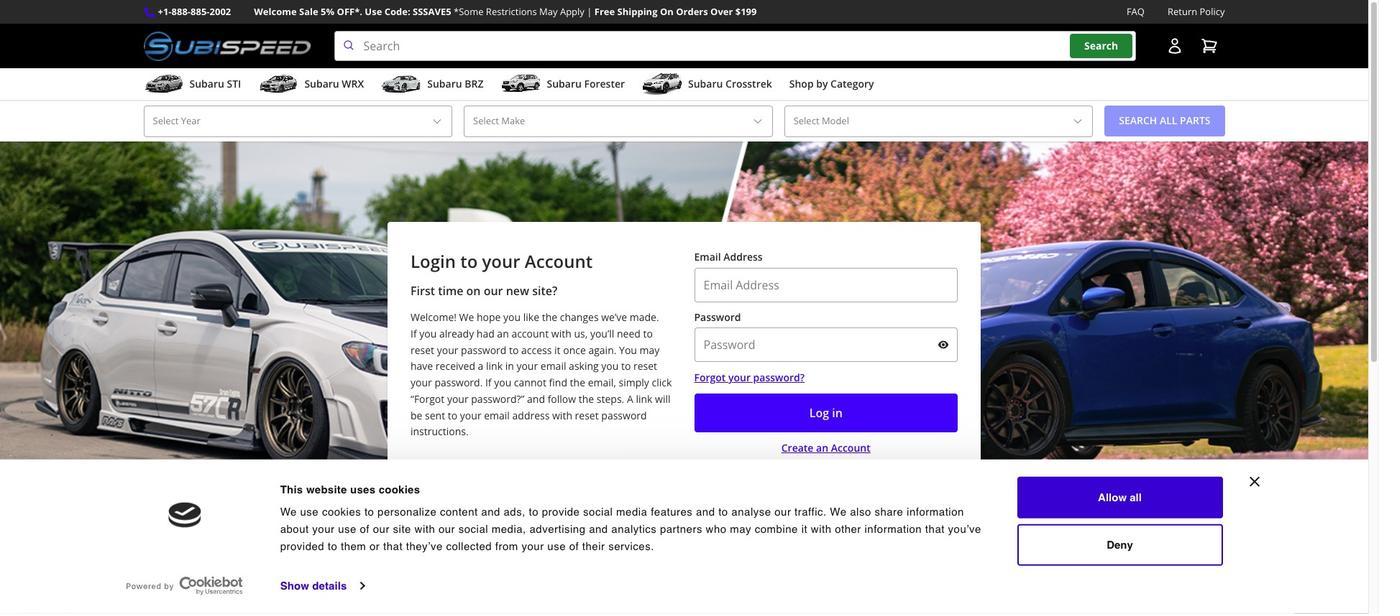 Task type: locate. For each thing, give the bounding box(es) containing it.
Email Address text field
[[694, 268, 958, 302]]

in
[[505, 360, 514, 373], [832, 406, 843, 421]]

subaru left sti
[[189, 77, 224, 91]]

your down have
[[411, 376, 432, 390]]

show details link
[[280, 576, 364, 598]]

email,
[[588, 376, 616, 390]]

1 horizontal spatial use
[[338, 523, 357, 536]]

1 vertical spatial it
[[802, 523, 808, 536]]

to down made.
[[643, 327, 653, 341]]

of up or at the bottom
[[360, 523, 370, 536]]

and up their
[[589, 523, 608, 536]]

we up "other"
[[830, 506, 847, 518]]

account up site?
[[525, 250, 593, 273]]

to right the sent
[[448, 409, 458, 423]]

allow
[[1098, 492, 1127, 504]]

3 subaru from the left
[[427, 77, 462, 91]]

that
[[925, 523, 945, 536], [383, 541, 403, 553]]

0 vertical spatial the
[[542, 311, 557, 324]]

your up "provided" at the bottom of the page
[[312, 523, 335, 536]]

1 horizontal spatial email
[[541, 360, 566, 373]]

with down follow
[[552, 409, 572, 423]]

if
[[411, 327, 417, 341], [485, 376, 492, 390]]

1 vertical spatial password
[[601, 409, 647, 423]]

sent
[[425, 409, 445, 423]]

you
[[503, 311, 521, 324], [419, 327, 437, 341], [601, 360, 619, 373], [494, 376, 511, 390]]

cookies down this website uses cookies
[[322, 506, 361, 518]]

0 horizontal spatial an
[[497, 327, 509, 341]]

an right had
[[497, 327, 509, 341]]

Password password field
[[694, 328, 958, 362]]

reset down steps. at the left of the page
[[575, 409, 599, 423]]

a
[[478, 360, 484, 373]]

1 vertical spatial social
[[459, 523, 488, 536]]

1 vertical spatial if
[[485, 376, 492, 390]]

show details
[[280, 580, 347, 593]]

888-
[[172, 5, 191, 18]]

we up already
[[459, 311, 474, 324]]

your up new
[[482, 250, 520, 273]]

if up the "password?""
[[485, 376, 492, 390]]

0 horizontal spatial reset
[[411, 343, 434, 357]]

a subaru crosstrek thumbnail image image
[[642, 73, 682, 95]]

tab panel
[[276, 477, 1001, 598]]

a subaru wrx thumbnail image image
[[258, 73, 299, 95]]

1 horizontal spatial it
[[802, 523, 808, 536]]

that left you've
[[925, 523, 945, 536]]

password
[[694, 310, 741, 324]]

email down the "password?""
[[484, 409, 510, 423]]

may
[[640, 343, 660, 357], [730, 523, 752, 536]]

0 horizontal spatial link
[[486, 360, 503, 373]]

to left access
[[509, 343, 519, 357]]

reset up have
[[411, 343, 434, 357]]

information down share
[[865, 523, 922, 536]]

1 vertical spatial an
[[816, 442, 828, 456]]

that right or at the bottom
[[383, 541, 403, 553]]

*some
[[454, 5, 484, 18]]

1 vertical spatial reset
[[633, 360, 657, 373]]

subaru inside "dropdown button"
[[189, 77, 224, 91]]

0 vertical spatial it
[[554, 343, 561, 357]]

logo - opens in a new window image
[[126, 577, 243, 596]]

in right log
[[832, 406, 843, 421]]

to left 'them' on the bottom
[[328, 541, 337, 553]]

1 vertical spatial may
[[730, 523, 752, 536]]

this website uses cookies
[[280, 483, 420, 496]]

tab panel containing this website uses cookies
[[276, 477, 1001, 598]]

subaru
[[189, 77, 224, 91], [304, 77, 339, 91], [427, 77, 462, 91], [547, 77, 582, 91], [688, 77, 723, 91]]

social
[[583, 506, 613, 518], [459, 523, 488, 536]]

email
[[541, 360, 566, 373], [484, 409, 510, 423]]

subaru forester
[[547, 77, 625, 91]]

subaru left forester
[[547, 77, 582, 91]]

0 vertical spatial cookies
[[379, 483, 420, 496]]

0 vertical spatial information
[[907, 506, 964, 518]]

with
[[551, 327, 571, 341], [552, 409, 572, 423], [415, 523, 435, 536], [811, 523, 832, 536]]

policy
[[1200, 5, 1225, 18]]

if down welcome!
[[411, 327, 417, 341]]

social left media
[[583, 506, 613, 518]]

information up you've
[[907, 506, 964, 518]]

password.
[[435, 376, 483, 390]]

your down password.
[[447, 392, 469, 406]]

log in button
[[694, 394, 958, 433]]

in right a
[[505, 360, 514, 373]]

email up find in the bottom left of the page
[[541, 360, 566, 373]]

0 horizontal spatial if
[[411, 327, 417, 341]]

our up "combine"
[[775, 506, 791, 518]]

subaru left the 'brz'
[[427, 77, 462, 91]]

your right forgot
[[728, 371, 751, 385]]

use down advertising
[[547, 541, 566, 553]]

subaru inside 'dropdown button'
[[547, 77, 582, 91]]

from
[[495, 541, 518, 553]]

0 horizontal spatial in
[[505, 360, 514, 373]]

brz
[[465, 77, 484, 91]]

forgot your password? log in
[[694, 371, 843, 421]]

you've
[[948, 523, 982, 536]]

1 horizontal spatial may
[[730, 523, 752, 536]]

with left us,
[[551, 327, 571, 341]]

0 horizontal spatial social
[[459, 523, 488, 536]]

reset up simply
[[633, 360, 657, 373]]

information
[[907, 506, 964, 518], [865, 523, 922, 536]]

social up collected
[[459, 523, 488, 536]]

the down asking
[[570, 376, 585, 390]]

and up address
[[527, 392, 545, 406]]

media
[[616, 506, 648, 518]]

forester
[[584, 77, 625, 91]]

1 vertical spatial email
[[484, 409, 510, 423]]

+1-888-885-2002 link
[[158, 4, 231, 20]]

it inside "welcome! we hope you like the changes we've made. if you already had an account with us, you'll need to reset your password to access it once again. you may have received a link in your email asking you to reset your password. if you cannot find the email, simply click "forgot your password?" and follow the steps. a link will be sent to your email address with reset password instructions."
[[554, 343, 561, 357]]

"forgot
[[411, 392, 445, 406]]

the
[[542, 311, 557, 324], [570, 376, 585, 390], [579, 392, 594, 406]]

0 vertical spatial of
[[360, 523, 370, 536]]

1 vertical spatial in
[[832, 406, 843, 421]]

cookies up personalize in the left bottom of the page
[[379, 483, 420, 496]]

the right like
[[542, 311, 557, 324]]

subaru for subaru crosstrek
[[688, 77, 723, 91]]

of left their
[[569, 541, 579, 553]]

0 vertical spatial in
[[505, 360, 514, 373]]

1 vertical spatial that
[[383, 541, 403, 553]]

1 horizontal spatial an
[[816, 442, 828, 456]]

0 vertical spatial if
[[411, 327, 417, 341]]

5 subaru from the left
[[688, 77, 723, 91]]

new
[[506, 283, 529, 299]]

made.
[[630, 311, 659, 324]]

search input field
[[334, 31, 1136, 61]]

2 horizontal spatial use
[[547, 541, 566, 553]]

0 horizontal spatial it
[[554, 343, 561, 357]]

also
[[850, 506, 871, 518]]

details
[[312, 580, 347, 593]]

subaru left crosstrek
[[688, 77, 723, 91]]

a collage of action shots of vehicles image
[[0, 141, 1368, 573]]

welcome!
[[411, 311, 457, 324]]

+1-888-885-2002
[[158, 5, 231, 18]]

hope
[[477, 311, 501, 324]]

use up "about"
[[300, 506, 319, 518]]

2 vertical spatial the
[[579, 392, 594, 406]]

free
[[595, 5, 615, 18]]

0 horizontal spatial may
[[640, 343, 660, 357]]

1 horizontal spatial in
[[832, 406, 843, 421]]

on
[[466, 283, 481, 299]]

0 horizontal spatial cookies
[[322, 506, 361, 518]]

sssave5
[[413, 5, 451, 18]]

1 horizontal spatial account
[[831, 442, 871, 456]]

cookies
[[379, 483, 420, 496], [322, 506, 361, 518]]

password
[[461, 343, 507, 357], [601, 409, 647, 423]]

toggle password visibility image
[[938, 339, 949, 351]]

1 vertical spatial link
[[636, 392, 653, 406]]

0 vertical spatial password
[[461, 343, 507, 357]]

1 horizontal spatial social
[[583, 506, 613, 518]]

the down "email,"
[[579, 392, 594, 406]]

subaru crosstrek button
[[642, 71, 772, 100]]

traffic.
[[795, 506, 827, 518]]

select year image
[[432, 116, 443, 127]]

cookies inside we use cookies to personalize content and ads, to provide social media features and to analyse our traffic. we also share information about your use of our site with our social media, advertising and analytics partners who may combine it with other information that you've provided to them or that they've collected from your use of their services.
[[322, 506, 361, 518]]

who
[[706, 523, 727, 536]]

restrictions
[[486, 5, 537, 18]]

shop
[[789, 77, 814, 91]]

1 subaru from the left
[[189, 77, 224, 91]]

1 horizontal spatial password
[[601, 409, 647, 423]]

log
[[809, 406, 829, 421]]

our down content
[[439, 523, 455, 536]]

0 horizontal spatial we
[[280, 506, 297, 518]]

combine
[[755, 523, 798, 536]]

subaru left wrx
[[304, 77, 339, 91]]

your inside forgot your password? log in
[[728, 371, 751, 385]]

button image
[[1166, 37, 1183, 55]]

1 vertical spatial of
[[569, 541, 579, 553]]

0 vertical spatial an
[[497, 327, 509, 341]]

an right 'create'
[[816, 442, 828, 456]]

0 horizontal spatial use
[[300, 506, 319, 518]]

0 vertical spatial that
[[925, 523, 945, 536]]

you down welcome!
[[419, 327, 437, 341]]

category
[[831, 77, 874, 91]]

1 horizontal spatial if
[[485, 376, 492, 390]]

analyse
[[732, 506, 771, 518]]

an inside "welcome! we hope you like the changes we've made. if you already had an account with us, you'll need to reset your password to access it once again. you may have received a link in your email asking you to reset your password. if you cannot find the email, simply click "forgot your password?" and follow the steps. a link will be sent to your email address with reset password instructions."
[[497, 327, 509, 341]]

services.
[[608, 541, 654, 553]]

show
[[280, 580, 309, 593]]

your
[[482, 250, 520, 273], [437, 343, 458, 357], [517, 360, 538, 373], [728, 371, 751, 385], [411, 376, 432, 390], [447, 392, 469, 406], [460, 409, 482, 423], [312, 523, 335, 536], [522, 541, 544, 553]]

2 subaru from the left
[[304, 77, 339, 91]]

885-
[[191, 5, 210, 18]]

2 vertical spatial reset
[[575, 409, 599, 423]]

personalize
[[378, 506, 437, 518]]

0 vertical spatial may
[[640, 343, 660, 357]]

your down the "password?""
[[460, 409, 482, 423]]

may right 'you'
[[640, 343, 660, 357]]

account down log in button
[[831, 442, 871, 456]]

a subaru brz thumbnail image image
[[381, 73, 422, 95]]

password down had
[[461, 343, 507, 357]]

ads,
[[504, 506, 526, 518]]

1 vertical spatial cookies
[[322, 506, 361, 518]]

may
[[539, 5, 558, 18]]

they've
[[406, 541, 443, 553]]

media,
[[492, 523, 526, 536]]

site?
[[532, 283, 558, 299]]

1 horizontal spatial we
[[459, 311, 474, 324]]

and
[[527, 392, 545, 406], [481, 506, 500, 518], [696, 506, 715, 518], [589, 523, 608, 536]]

you
[[619, 343, 637, 357]]

0 vertical spatial reset
[[411, 343, 434, 357]]

search button
[[1070, 34, 1133, 58]]

first time on our new site?
[[411, 283, 558, 299]]

may down analyse
[[730, 523, 752, 536]]

1 horizontal spatial link
[[636, 392, 653, 406]]

it left once
[[554, 343, 561, 357]]

0 horizontal spatial that
[[383, 541, 403, 553]]

your right from
[[522, 541, 544, 553]]

1 horizontal spatial that
[[925, 523, 945, 536]]

create an account
[[781, 442, 871, 456]]

this
[[280, 483, 303, 496]]

apply
[[560, 5, 585, 18]]

our up or at the bottom
[[373, 523, 390, 536]]

you up the "password?""
[[494, 376, 511, 390]]

deny button
[[1017, 524, 1223, 566]]

0 vertical spatial use
[[300, 506, 319, 518]]

use up 'them' on the bottom
[[338, 523, 357, 536]]

0 vertical spatial email
[[541, 360, 566, 373]]

4 subaru from the left
[[547, 77, 582, 91]]

subaru sti
[[189, 77, 241, 91]]

$199
[[735, 5, 757, 18]]

it down traffic.
[[802, 523, 808, 536]]

Select Model button
[[784, 106, 1093, 137]]

off*.
[[337, 5, 362, 18]]

welcome sale 5% off*. use code: sssave5
[[254, 5, 451, 18]]

0 horizontal spatial account
[[525, 250, 593, 273]]

collected
[[446, 541, 492, 553]]

and up who
[[696, 506, 715, 518]]

password down a
[[601, 409, 647, 423]]

we up "about"
[[280, 506, 297, 518]]

provide
[[542, 506, 580, 518]]

with up the 'they've'
[[415, 523, 435, 536]]



Task type: vqa. For each thing, say whether or not it's contained in the screenshot.
2002
yes



Task type: describe. For each thing, give the bounding box(es) containing it.
simply
[[619, 376, 649, 390]]

1 vertical spatial the
[[570, 376, 585, 390]]

and inside "welcome! we hope you like the changes we've made. if you already had an account with us, you'll need to reset your password to access it once again. you may have received a link in your email asking you to reset your password. if you cannot find the email, simply click "forgot your password?" and follow the steps. a link will be sent to your email address with reset password instructions."
[[527, 392, 545, 406]]

subaru brz
[[427, 77, 484, 91]]

sale
[[299, 5, 318, 18]]

welcome! we hope you like the changes we've made. if you already had an account with us, you'll need to reset your password to access it once again. you may have received a link in your email asking you to reset your password. if you cannot find the email, simply click "forgot your password?" and follow the steps. a link will be sent to your email address with reset password instructions.
[[411, 311, 672, 439]]

to up on
[[460, 250, 478, 273]]

deny
[[1107, 539, 1133, 551]]

your up cannot
[[517, 360, 538, 373]]

provided
[[280, 541, 324, 553]]

1 horizontal spatial of
[[569, 541, 579, 553]]

a subaru sti thumbnail image image
[[143, 73, 184, 95]]

create an account link
[[781, 442, 871, 456]]

email
[[694, 250, 721, 264]]

us,
[[574, 327, 588, 341]]

sti
[[227, 77, 241, 91]]

shipping
[[617, 5, 658, 18]]

may inside we use cookies to personalize content and ads, to provide social media features and to analyse our traffic. we also share information about your use of our site with our social media, advertising and analytics partners who may combine it with other information that you've provided to them or that they've collected from your use of their services.
[[730, 523, 752, 536]]

website
[[306, 483, 347, 496]]

you left like
[[503, 311, 521, 324]]

wrx
[[342, 77, 364, 91]]

return policy link
[[1168, 4, 1225, 20]]

close banner image
[[1249, 477, 1259, 487]]

on
[[660, 5, 674, 18]]

return policy
[[1168, 5, 1225, 18]]

0 vertical spatial account
[[525, 250, 593, 273]]

Select Make button
[[464, 106, 773, 137]]

a
[[627, 392, 633, 406]]

share
[[875, 506, 904, 518]]

again.
[[589, 343, 617, 357]]

a subaru forester thumbnail image image
[[501, 73, 541, 95]]

forgot your password? link
[[694, 371, 958, 385]]

password?
[[753, 371, 805, 385]]

subispeed logo image
[[143, 31, 311, 61]]

1 vertical spatial use
[[338, 523, 357, 536]]

subaru wrx
[[304, 77, 364, 91]]

to right ads,
[[529, 506, 539, 518]]

it inside we use cookies to personalize content and ads, to provide social media features and to analyse our traffic. we also share information about your use of our site with our social media, advertising and analytics partners who may combine it with other information that you've provided to them or that they've collected from your use of their services.
[[802, 523, 808, 536]]

address
[[512, 409, 550, 423]]

need
[[617, 327, 641, 341]]

1 horizontal spatial reset
[[575, 409, 599, 423]]

analytics
[[611, 523, 657, 536]]

about
[[280, 523, 309, 536]]

return
[[1168, 5, 1197, 18]]

1 vertical spatial information
[[865, 523, 922, 536]]

email address
[[694, 250, 763, 264]]

and left ads,
[[481, 506, 500, 518]]

to down 'you'
[[621, 360, 631, 373]]

password?"
[[471, 392, 525, 406]]

them
[[341, 541, 366, 553]]

all
[[1130, 492, 1142, 504]]

site
[[393, 523, 411, 536]]

subaru forester button
[[501, 71, 625, 100]]

find
[[549, 376, 567, 390]]

allow all
[[1098, 492, 1142, 504]]

with down traffic.
[[811, 523, 832, 536]]

we inside "welcome! we hope you like the changes we've made. if you already had an account with us, you'll need to reset your password to access it once again. you may have received a link in your email asking you to reset your password. if you cannot find the email, simply click "forgot your password?" and follow the steps. a link will be sent to your email address with reset password instructions."
[[459, 311, 474, 324]]

1 vertical spatial account
[[831, 442, 871, 456]]

welcome
[[254, 5, 297, 18]]

0 horizontal spatial email
[[484, 409, 510, 423]]

first
[[411, 283, 435, 299]]

our right on
[[484, 283, 503, 299]]

received
[[436, 360, 475, 373]]

select make image
[[752, 116, 763, 127]]

cannot
[[514, 376, 546, 390]]

subaru for subaru sti
[[189, 77, 224, 91]]

login to your account
[[411, 250, 593, 273]]

logo image
[[168, 503, 201, 528]]

we've
[[601, 311, 627, 324]]

1 horizontal spatial cookies
[[379, 483, 420, 496]]

0 horizontal spatial password
[[461, 343, 507, 357]]

time
[[438, 283, 463, 299]]

2 horizontal spatial we
[[830, 506, 847, 518]]

account
[[512, 327, 549, 341]]

click
[[652, 376, 672, 390]]

0 horizontal spatial of
[[360, 523, 370, 536]]

in inside "welcome! we hope you like the changes we've made. if you already had an account with us, you'll need to reset your password to access it once again. you may have received a link in your email asking you to reset your password. if you cannot find the email, simply click "forgot your password?" and follow the steps. a link will be sent to your email address with reset password instructions."
[[505, 360, 514, 373]]

advertising
[[530, 523, 586, 536]]

|
[[587, 5, 592, 18]]

may inside "welcome! we hope you like the changes we've made. if you already had an account with us, you'll need to reset your password to access it once again. you may have received a link in your email asking you to reset your password. if you cannot find the email, simply click "forgot your password?" and follow the steps. a link will be sent to your email address with reset password instructions."
[[640, 343, 660, 357]]

once
[[563, 343, 586, 357]]

select model image
[[1072, 116, 1084, 127]]

allow all button
[[1017, 477, 1223, 519]]

over
[[710, 5, 733, 18]]

subaru brz button
[[381, 71, 484, 100]]

we use cookies to personalize content and ads, to provide social media features and to analyse our traffic. we also share information about your use of our site with our social media, advertising and analytics partners who may combine it with other information that you've provided to them or that they've collected from your use of their services.
[[280, 506, 982, 553]]

shop by category
[[789, 77, 874, 91]]

steps.
[[597, 392, 624, 406]]

code:
[[384, 5, 410, 18]]

you down again.
[[601, 360, 619, 373]]

your up the received
[[437, 343, 458, 357]]

search
[[1084, 39, 1118, 53]]

already
[[439, 327, 474, 341]]

forgot
[[694, 371, 726, 385]]

their
[[582, 541, 605, 553]]

subaru for subaru brz
[[427, 77, 462, 91]]

have
[[411, 360, 433, 373]]

to down uses
[[365, 506, 374, 518]]

subaru wrx button
[[258, 71, 364, 100]]

2 horizontal spatial reset
[[633, 360, 657, 373]]

5%
[[321, 5, 335, 18]]

instructions.
[[411, 425, 469, 439]]

features
[[651, 506, 693, 518]]

subaru for subaru wrx
[[304, 77, 339, 91]]

0 vertical spatial social
[[583, 506, 613, 518]]

in inside forgot your password? log in
[[832, 406, 843, 421]]

subaru for subaru forester
[[547, 77, 582, 91]]

login
[[411, 250, 456, 273]]

to up who
[[719, 506, 728, 518]]

Select Year button
[[143, 106, 452, 137]]

other
[[835, 523, 861, 536]]

partners
[[660, 523, 702, 536]]

2 vertical spatial use
[[547, 541, 566, 553]]

crosstrek
[[726, 77, 772, 91]]

+1-
[[158, 5, 172, 18]]

*some restrictions may apply | free shipping on orders over $199
[[454, 5, 757, 18]]

use
[[365, 5, 382, 18]]

0 vertical spatial link
[[486, 360, 503, 373]]



